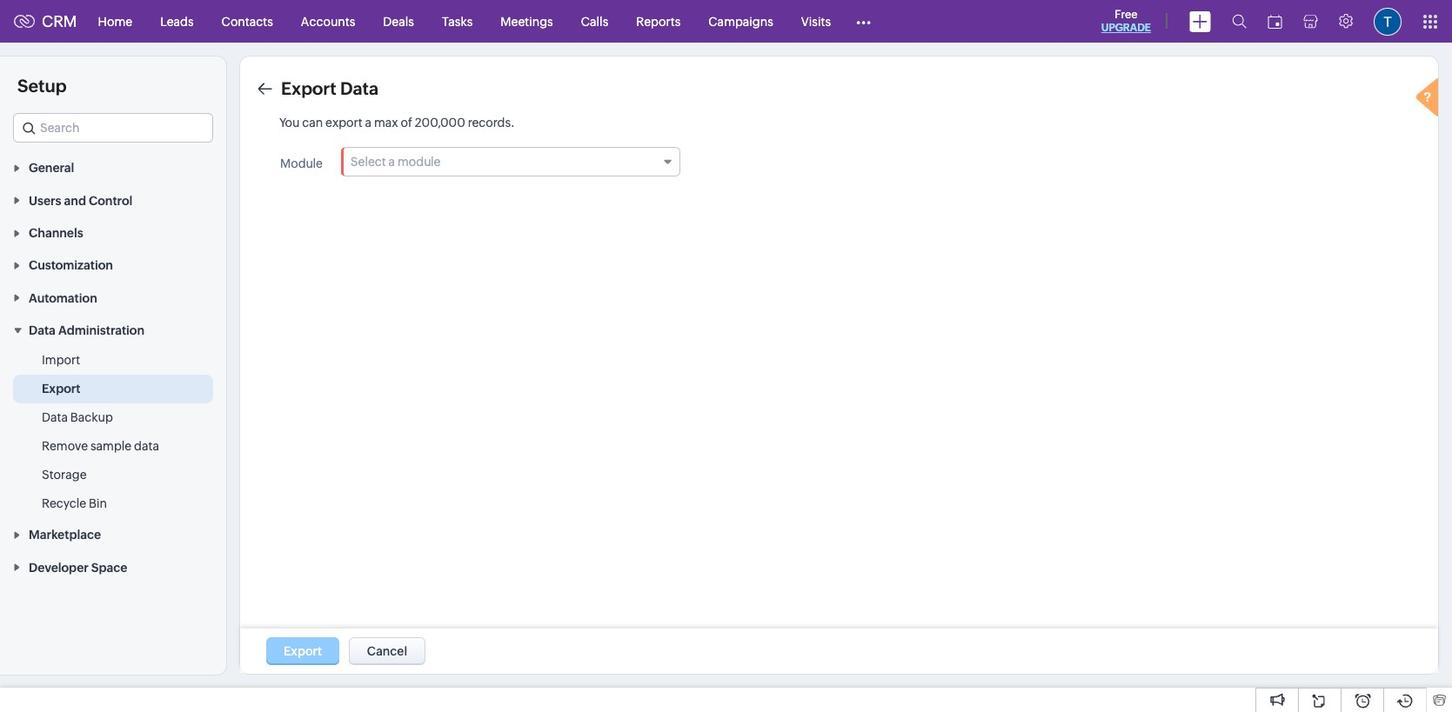 Task type: locate. For each thing, give the bounding box(es) containing it.
data down export link
[[42, 411, 68, 425]]

calls link
[[567, 0, 623, 42]]

import
[[42, 353, 80, 367]]

data
[[340, 78, 379, 98], [29, 324, 56, 338], [42, 411, 68, 425]]

setup
[[17, 76, 67, 96]]

remove sample data link
[[42, 438, 159, 455]]

control
[[89, 194, 133, 208]]

0 vertical spatial data
[[340, 78, 379, 98]]

remove sample data
[[42, 440, 159, 454]]

1 horizontal spatial export
[[281, 78, 336, 98]]

developer
[[29, 561, 89, 575]]

developer space
[[29, 561, 127, 575]]

select a module
[[351, 155, 441, 169]]

create menu image
[[1190, 11, 1212, 32]]

data
[[134, 440, 159, 454]]

export up can
[[281, 78, 336, 98]]

export inside data administration region
[[42, 382, 81, 396]]

profile image
[[1374, 7, 1402, 35]]

automation
[[29, 291, 97, 305]]

0 horizontal spatial a
[[365, 116, 372, 130]]

bin
[[89, 497, 107, 511]]

a left max
[[365, 116, 372, 130]]

free
[[1115, 8, 1138, 21]]

1 vertical spatial export
[[42, 382, 81, 396]]

data backup link
[[42, 409, 113, 427]]

general button
[[0, 151, 226, 184]]

a inside field
[[389, 155, 395, 169]]

campaigns link
[[695, 0, 788, 42]]

max
[[374, 116, 398, 130]]

storage
[[42, 468, 87, 482]]

data inside region
[[42, 411, 68, 425]]

export
[[281, 78, 336, 98], [42, 382, 81, 396]]

users and control
[[29, 194, 133, 208]]

0 horizontal spatial export
[[42, 382, 81, 396]]

visits link
[[788, 0, 845, 42]]

calendar image
[[1268, 14, 1283, 28]]

a
[[365, 116, 372, 130], [389, 155, 395, 169]]

marketplace button
[[0, 519, 226, 551]]

channels button
[[0, 216, 226, 249]]

upgrade
[[1102, 22, 1151, 34]]

1 horizontal spatial a
[[389, 155, 395, 169]]

accounts link
[[287, 0, 369, 42]]

None field
[[13, 113, 213, 143]]

automation button
[[0, 281, 226, 314]]

cancel button
[[349, 638, 426, 666]]

home
[[98, 14, 132, 28]]

Other Modules field
[[845, 7, 883, 35]]

1 vertical spatial a
[[389, 155, 395, 169]]

200,000
[[415, 116, 466, 130]]

select
[[351, 155, 386, 169]]

records.
[[468, 116, 515, 130]]

free upgrade
[[1102, 8, 1151, 34]]

Search text field
[[14, 114, 212, 142]]

create menu element
[[1179, 0, 1222, 42]]

you
[[279, 116, 300, 130]]

crm link
[[14, 12, 77, 30]]

data up import link
[[29, 324, 56, 338]]

home link
[[84, 0, 146, 42]]

campaigns
[[709, 14, 774, 28]]

accounts
[[301, 14, 355, 28]]

data backup
[[42, 411, 113, 425]]

can
[[302, 116, 323, 130]]

export down import
[[42, 382, 81, 396]]

0 vertical spatial export
[[281, 78, 336, 98]]

search element
[[1222, 0, 1258, 43]]

storage link
[[42, 467, 87, 484]]

data administration region
[[0, 346, 226, 519]]

data for data backup
[[42, 411, 68, 425]]

2 vertical spatial data
[[42, 411, 68, 425]]

profile element
[[1364, 0, 1413, 42]]

data inside dropdown button
[[29, 324, 56, 338]]

export link
[[42, 380, 81, 398]]

a right select
[[389, 155, 395, 169]]

data up export
[[340, 78, 379, 98]]

data administration
[[29, 324, 145, 338]]

export
[[326, 116, 363, 130]]

1 vertical spatial data
[[29, 324, 56, 338]]



Task type: vqa. For each thing, say whether or not it's contained in the screenshot.
the Home
yes



Task type: describe. For each thing, give the bounding box(es) containing it.
general
[[29, 161, 74, 175]]

reports link
[[623, 0, 695, 42]]

import link
[[42, 352, 80, 369]]

and
[[64, 194, 86, 208]]

export for export
[[42, 382, 81, 396]]

crm
[[42, 12, 77, 30]]

search image
[[1232, 14, 1247, 29]]

deals link
[[369, 0, 428, 42]]

contacts
[[222, 14, 273, 28]]

users
[[29, 194, 61, 208]]

deals
[[383, 14, 414, 28]]

visits
[[801, 14, 831, 28]]

tasks link
[[428, 0, 487, 42]]

customization
[[29, 259, 113, 273]]

recycle bin
[[42, 497, 107, 511]]

remove
[[42, 440, 88, 454]]

calls
[[581, 14, 609, 28]]

of
[[401, 116, 412, 130]]

meetings link
[[487, 0, 567, 42]]

reports
[[636, 14, 681, 28]]

tasks
[[442, 14, 473, 28]]

channels
[[29, 226, 83, 240]]

cancel
[[367, 645, 407, 659]]

developer space button
[[0, 551, 226, 584]]

meetings
[[501, 14, 553, 28]]

export data
[[281, 78, 379, 98]]

export for export data
[[281, 78, 336, 98]]

leads link
[[146, 0, 208, 42]]

administration
[[58, 324, 145, 338]]

module
[[280, 157, 323, 171]]

users and control button
[[0, 184, 226, 216]]

recycle
[[42, 497, 86, 511]]

you can export a max of 200,000 records.
[[279, 116, 515, 130]]

recycle bin link
[[42, 495, 107, 513]]

contacts link
[[208, 0, 287, 42]]

data administration button
[[0, 314, 226, 346]]

data for data administration
[[29, 324, 56, 338]]

customization button
[[0, 249, 226, 281]]

space
[[91, 561, 127, 575]]

backup
[[70, 411, 113, 425]]

sample
[[91, 440, 132, 454]]

marketplace
[[29, 529, 101, 543]]

help image
[[1413, 76, 1447, 123]]

Select a module field
[[341, 147, 680, 177]]

module
[[398, 155, 441, 169]]

leads
[[160, 14, 194, 28]]

0 vertical spatial a
[[365, 116, 372, 130]]



